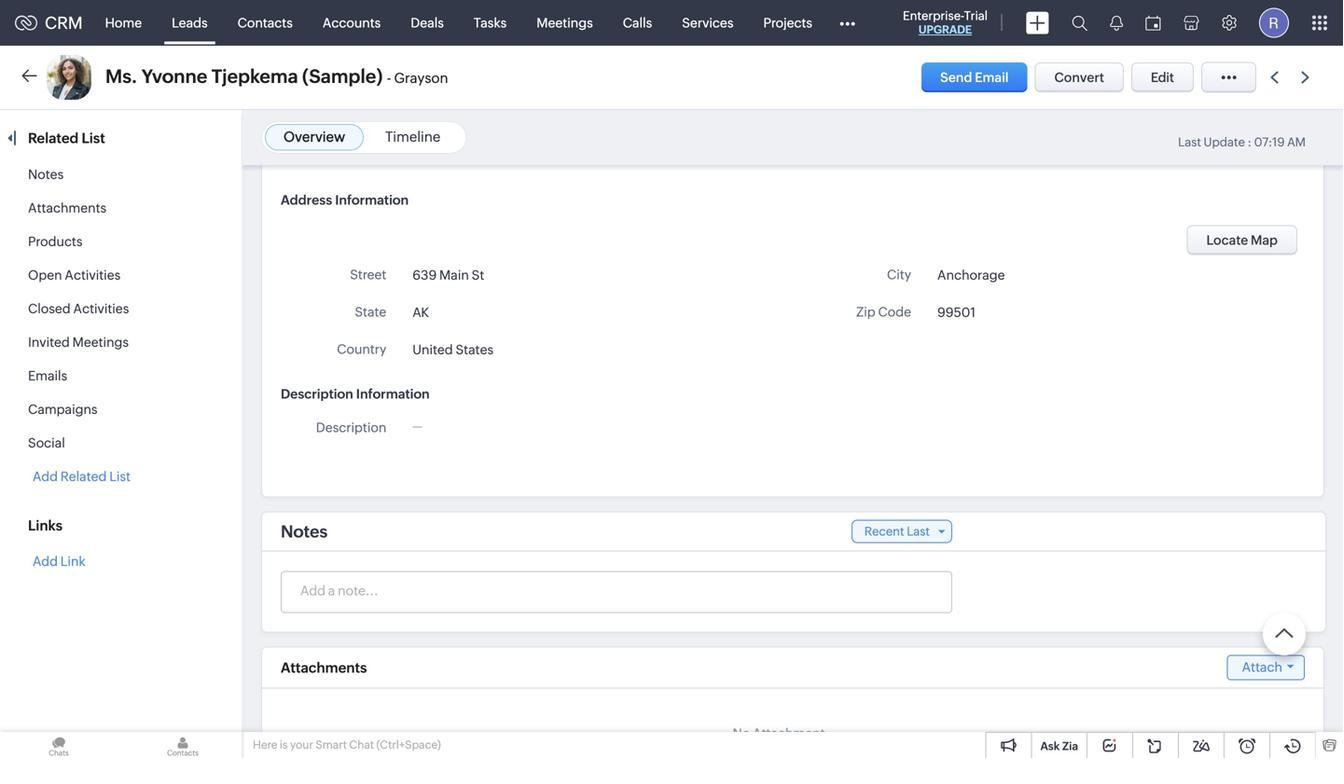 Task type: vqa. For each thing, say whether or not it's contained in the screenshot.


Task type: describe. For each thing, give the bounding box(es) containing it.
overview
[[284, 129, 345, 145]]

recent
[[865, 525, 905, 539]]

here
[[253, 739, 278, 752]]

city
[[887, 267, 912, 282]]

profile image
[[1260, 8, 1290, 38]]

0 vertical spatial attachments
[[28, 201, 107, 216]]

create menu image
[[1027, 12, 1050, 34]]

attachment
[[753, 727, 825, 741]]

invited
[[28, 335, 70, 350]]

enterprise-trial upgrade
[[903, 9, 988, 36]]

ask zia
[[1041, 741, 1079, 753]]

1 vertical spatial meetings
[[72, 335, 129, 350]]

0 horizontal spatial last
[[907, 525, 930, 539]]

(ctrl+space)
[[377, 739, 441, 752]]

07:19
[[1255, 135, 1286, 149]]

upgrade
[[919, 23, 972, 36]]

services
[[682, 15, 734, 30]]

tjepkema
[[212, 66, 298, 87]]

anchorage
[[938, 268, 1006, 283]]

next record image
[[1302, 71, 1314, 84]]

add for add link
[[33, 554, 58, 569]]

ms.
[[105, 66, 138, 87]]

link
[[60, 554, 86, 569]]

Other Modules field
[[828, 8, 868, 38]]

timeline
[[385, 129, 441, 145]]

united states
[[413, 342, 494, 357]]

notes link
[[28, 167, 64, 182]]

deals link
[[396, 0, 459, 45]]

address
[[281, 193, 332, 208]]

contacts link
[[223, 0, 308, 45]]

accounts link
[[308, 0, 396, 45]]

recent last
[[865, 525, 930, 539]]

your
[[290, 739, 313, 752]]

search element
[[1061, 0, 1099, 46]]

1 horizontal spatial notes
[[281, 522, 328, 541]]

no
[[733, 727, 750, 741]]

639 main st
[[413, 268, 485, 283]]

tasks
[[474, 15, 507, 30]]

edit
[[1151, 70, 1175, 85]]

ask
[[1041, 741, 1060, 753]]

enterprise-
[[903, 9, 965, 23]]

send
[[941, 70, 973, 85]]

projects
[[764, 15, 813, 30]]

profile element
[[1249, 0, 1301, 45]]

email
[[975, 70, 1009, 85]]

deals
[[411, 15, 444, 30]]

invited meetings
[[28, 335, 129, 350]]

emails link
[[28, 369, 67, 384]]

0 vertical spatial last
[[1179, 135, 1202, 149]]

contacts
[[238, 15, 293, 30]]

1 vertical spatial related
[[60, 469, 107, 484]]

1 horizontal spatial attachments
[[281, 660, 367, 676]]

zia
[[1063, 741, 1079, 753]]

chats image
[[0, 733, 118, 759]]

logo image
[[15, 15, 37, 30]]

attach link
[[1228, 656, 1306, 681]]

leads
[[172, 15, 208, 30]]

0 vertical spatial list
[[82, 130, 105, 147]]

smart
[[316, 739, 347, 752]]

description for description
[[316, 420, 387, 435]]

send email
[[941, 70, 1009, 85]]

zip code
[[857, 305, 912, 320]]

signals element
[[1099, 0, 1135, 46]]



Task type: locate. For each thing, give the bounding box(es) containing it.
chat
[[349, 739, 374, 752]]

code
[[879, 305, 912, 320]]

campaigns
[[28, 402, 98, 417]]

states
[[456, 342, 494, 357]]

activities for open activities
[[65, 268, 121, 283]]

last update : 07:19 am
[[1179, 135, 1306, 149]]

add
[[33, 469, 58, 484], [33, 554, 58, 569]]

information down country
[[356, 387, 430, 402]]

calls link
[[608, 0, 667, 45]]

0 vertical spatial information
[[335, 193, 409, 208]]

send email button
[[922, 63, 1028, 92]]

yvonne
[[142, 66, 208, 87]]

information for address information
[[335, 193, 409, 208]]

1 vertical spatial description
[[316, 420, 387, 435]]

grayson
[[394, 70, 448, 86]]

attachments link
[[28, 201, 107, 216]]

calls
[[623, 15, 653, 30]]

signals image
[[1111, 15, 1124, 31]]

add down social link
[[33, 469, 58, 484]]

edit button
[[1132, 63, 1195, 92]]

0 vertical spatial add
[[33, 469, 58, 484]]

trial
[[965, 9, 988, 23]]

1 vertical spatial notes
[[281, 522, 328, 541]]

am
[[1288, 135, 1306, 149]]

-
[[387, 70, 391, 86]]

tasks link
[[459, 0, 522, 45]]

0 vertical spatial notes
[[28, 167, 64, 182]]

description down the description information
[[316, 420, 387, 435]]

1 horizontal spatial last
[[1179, 135, 1202, 149]]

0 vertical spatial activities
[[65, 268, 121, 283]]

timeline link
[[385, 129, 441, 145]]

meetings left calls
[[537, 15, 593, 30]]

country
[[337, 342, 387, 357]]

convert
[[1055, 70, 1105, 85]]

activities
[[65, 268, 121, 283], [73, 301, 129, 316]]

Add a note... field
[[282, 582, 951, 601]]

meetings
[[537, 15, 593, 30], [72, 335, 129, 350]]

links
[[28, 518, 63, 534]]

social
[[28, 436, 65, 451]]

no attachment
[[733, 727, 825, 741]]

description information
[[281, 387, 430, 402]]

is
[[280, 739, 288, 752]]

social link
[[28, 436, 65, 451]]

meetings inside meetings 'link'
[[537, 15, 593, 30]]

last right recent
[[907, 525, 930, 539]]

0 horizontal spatial attachments
[[28, 201, 107, 216]]

0 horizontal spatial meetings
[[72, 335, 129, 350]]

1 horizontal spatial list
[[109, 469, 131, 484]]

related down social
[[60, 469, 107, 484]]

1 horizontal spatial meetings
[[537, 15, 593, 30]]

open
[[28, 268, 62, 283]]

meetings link
[[522, 0, 608, 45]]

invited meetings link
[[28, 335, 129, 350]]

0 vertical spatial related
[[28, 130, 79, 147]]

information for description information
[[356, 387, 430, 402]]

description down country
[[281, 387, 353, 402]]

639
[[413, 268, 437, 283]]

update
[[1204, 135, 1246, 149]]

attach
[[1243, 660, 1283, 675]]

calendar image
[[1146, 15, 1162, 30]]

open activities link
[[28, 268, 121, 283]]

add related list
[[33, 469, 131, 484]]

description for description information
[[281, 387, 353, 402]]

notes
[[28, 167, 64, 182], [281, 522, 328, 541]]

related list
[[28, 130, 108, 147]]

crm
[[45, 13, 83, 32]]

1 vertical spatial attachments
[[281, 660, 367, 676]]

information right address
[[335, 193, 409, 208]]

1 vertical spatial add
[[33, 554, 58, 569]]

0 horizontal spatial notes
[[28, 167, 64, 182]]

street
[[350, 267, 387, 282]]

st
[[472, 268, 485, 283]]

attachments up smart
[[281, 660, 367, 676]]

add link
[[33, 554, 86, 569]]

overview link
[[284, 129, 345, 145]]

products
[[28, 234, 83, 249]]

home link
[[90, 0, 157, 45]]

0 horizontal spatial list
[[82, 130, 105, 147]]

united
[[413, 342, 453, 357]]

closed activities link
[[28, 301, 129, 316]]

open activities
[[28, 268, 121, 283]]

accounts
[[323, 15, 381, 30]]

(sample)
[[302, 66, 383, 87]]

create menu element
[[1015, 0, 1061, 45]]

2 add from the top
[[33, 554, 58, 569]]

1 add from the top
[[33, 469, 58, 484]]

previous record image
[[1271, 71, 1279, 84]]

products link
[[28, 234, 83, 249]]

emails
[[28, 369, 67, 384]]

closed
[[28, 301, 71, 316]]

convert button
[[1035, 63, 1124, 92]]

attachments up products
[[28, 201, 107, 216]]

add for add related list
[[33, 469, 58, 484]]

projects link
[[749, 0, 828, 45]]

activities for closed activities
[[73, 301, 129, 316]]

list
[[82, 130, 105, 147], [109, 469, 131, 484]]

zip
[[857, 305, 876, 320]]

last
[[1179, 135, 1202, 149], [907, 525, 930, 539]]

home
[[105, 15, 142, 30]]

here is your smart chat (ctrl+space)
[[253, 739, 441, 752]]

campaigns link
[[28, 402, 98, 417]]

1 vertical spatial information
[[356, 387, 430, 402]]

last left update
[[1179, 135, 1202, 149]]

services link
[[667, 0, 749, 45]]

:
[[1248, 135, 1252, 149]]

address information
[[281, 193, 409, 208]]

activities up closed activities "link"
[[65, 268, 121, 283]]

related up notes link
[[28, 130, 79, 147]]

leads link
[[157, 0, 223, 45]]

activities up invited meetings
[[73, 301, 129, 316]]

contacts image
[[124, 733, 242, 759]]

ms. yvonne tjepkema (sample) - grayson
[[105, 66, 448, 87]]

None button
[[1187, 225, 1298, 255]]

99501
[[938, 305, 976, 320]]

0 vertical spatial description
[[281, 387, 353, 402]]

information
[[335, 193, 409, 208], [356, 387, 430, 402]]

1 vertical spatial list
[[109, 469, 131, 484]]

meetings down closed activities on the left
[[72, 335, 129, 350]]

1 vertical spatial activities
[[73, 301, 129, 316]]

search image
[[1072, 15, 1088, 31]]

ak
[[413, 305, 429, 320]]

related
[[28, 130, 79, 147], [60, 469, 107, 484]]

crm link
[[15, 13, 83, 32]]

1 vertical spatial last
[[907, 525, 930, 539]]

0 vertical spatial meetings
[[537, 15, 593, 30]]

add left link
[[33, 554, 58, 569]]

main
[[440, 268, 469, 283]]

state
[[355, 305, 387, 320]]



